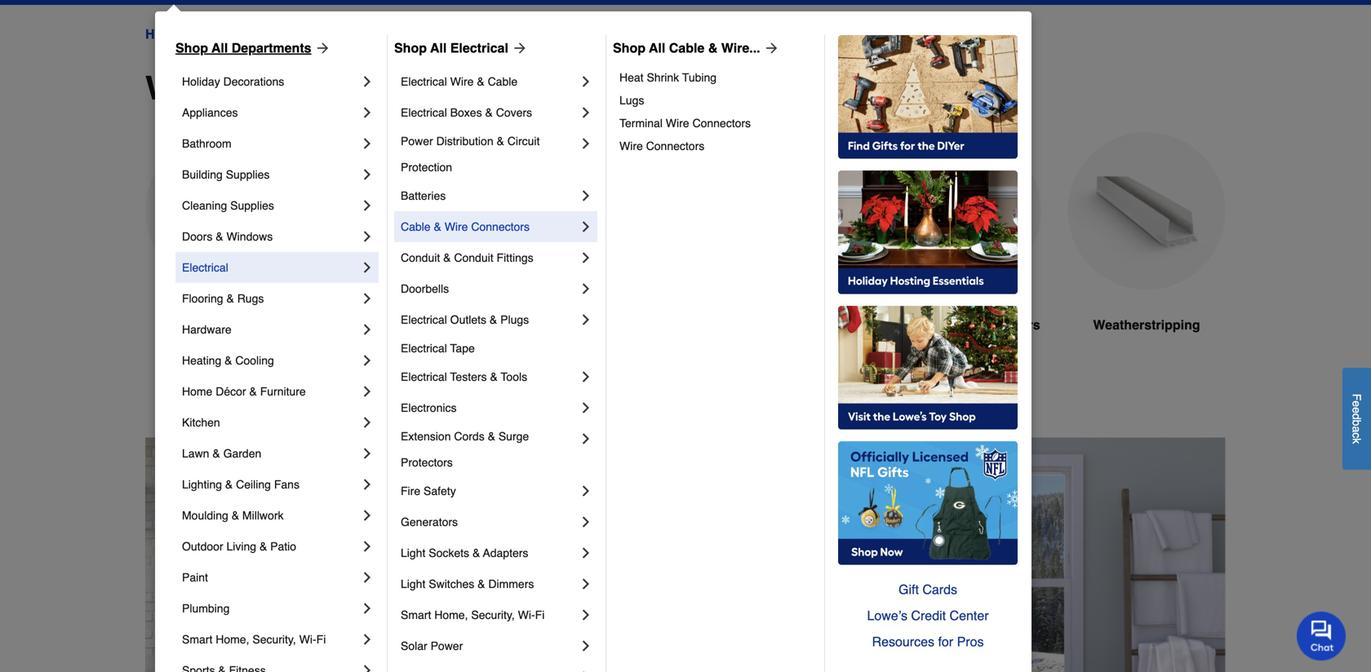Task type: vqa. For each thing, say whether or not it's contained in the screenshot.
the Dimmers in the bottom left of the page
yes



Task type: locate. For each thing, give the bounding box(es) containing it.
0 horizontal spatial cable
[[401, 220, 431, 233]]

windows down shop all departments
[[145, 69, 288, 107]]

supplies for cleaning supplies
[[230, 199, 274, 212]]

0 vertical spatial power
[[401, 135, 433, 148]]

security, down the "plumbing" link
[[253, 633, 296, 646]]

fi down the "plumbing" link
[[316, 633, 326, 646]]

dimmers
[[488, 578, 534, 591]]

chevron right image for holiday decorations
[[359, 73, 375, 90]]

electrical tape link
[[401, 335, 594, 362]]

1 horizontal spatial shop
[[394, 40, 427, 56]]

building
[[182, 168, 223, 181]]

cable
[[669, 40, 705, 56], [488, 75, 518, 88], [401, 220, 431, 233]]

cable & wire connectors link
[[401, 211, 578, 242]]

electrical inside the electrical boxes & covers link
[[401, 106, 447, 119]]

wi- down the "plumbing" link
[[299, 633, 316, 646]]

batteries
[[401, 189, 446, 202]]

conduit up doorbells at the top left of the page
[[401, 251, 440, 264]]

wire
[[450, 75, 474, 88], [666, 117, 689, 130], [620, 140, 643, 153], [445, 220, 468, 233]]

2 vertical spatial windows
[[565, 318, 622, 333]]

electrical down interior doors
[[401, 342, 447, 355]]

doors
[[330, 69, 424, 107], [182, 230, 213, 243], [232, 318, 270, 333], [414, 318, 452, 333], [933, 318, 971, 333]]

chevron right image for paint
[[359, 570, 375, 586]]

electrical inside electrical wire & cable link
[[401, 75, 447, 88]]

shrink
[[647, 71, 679, 84]]

supplies up the 'cleaning supplies'
[[226, 168, 270, 181]]

tubing
[[682, 71, 717, 84]]

rugs
[[237, 292, 264, 305]]

solar power
[[401, 640, 463, 653]]

0 horizontal spatial home
[[145, 27, 182, 42]]

1 horizontal spatial home
[[182, 385, 213, 398]]

a blue chamberlain garage door opener with two white light panels. image
[[883, 132, 1042, 290]]

arrow right image up electrical wire & cable link
[[508, 40, 528, 56]]

chat invite button image
[[1297, 611, 1347, 661]]

1 arrow right image from the left
[[311, 40, 331, 56]]

power distribution & circuit protection
[[401, 135, 543, 174]]

furniture
[[260, 385, 306, 398]]

garden
[[223, 447, 261, 460]]

chevron right image for doors & windows
[[359, 229, 375, 245]]

home inside 'link'
[[182, 385, 213, 398]]

a blue six-lite, two-panel, shaker-style exterior door. image
[[145, 132, 304, 290]]

arrow right image
[[760, 40, 780, 56]]

1 vertical spatial connectors
[[646, 140, 705, 153]]

connectors down the batteries link
[[471, 220, 530, 233]]

power distribution & circuit protection link
[[401, 128, 578, 180]]

solar power link
[[401, 631, 578, 662]]

0 horizontal spatial shop
[[175, 40, 208, 56]]

home, down plumbing
[[216, 633, 249, 646]]

chevron right image
[[359, 73, 375, 90], [359, 104, 375, 121], [578, 104, 594, 121], [578, 135, 594, 152], [359, 167, 375, 183], [578, 188, 594, 204], [578, 219, 594, 235], [359, 229, 375, 245], [359, 260, 375, 276], [578, 281, 594, 297], [359, 291, 375, 307], [359, 322, 375, 338], [359, 353, 375, 369], [578, 369, 594, 385], [359, 384, 375, 400], [578, 400, 594, 416], [359, 415, 375, 431], [359, 446, 375, 462], [578, 514, 594, 531], [359, 539, 375, 555], [359, 570, 375, 586], [359, 663, 375, 673]]

all up holiday decorations
[[212, 40, 228, 56]]

electrical inside electrical testers & tools link
[[401, 371, 447, 384]]

lighting
[[182, 478, 222, 491]]

electronics link
[[401, 393, 578, 424]]

smart for the leftmost the smart home, security, wi-fi link
[[182, 633, 213, 646]]

cable up tubing
[[669, 40, 705, 56]]

security, up solar power link
[[471, 609, 515, 622]]

1 horizontal spatial wi-
[[518, 609, 535, 622]]

electrical up electronics
[[401, 371, 447, 384]]

supplies down building supplies link
[[230, 199, 274, 212]]

power
[[401, 135, 433, 148], [431, 640, 463, 653]]

0 vertical spatial light
[[401, 547, 426, 560]]

light
[[401, 547, 426, 560], [401, 578, 426, 591]]

1 horizontal spatial fi
[[535, 609, 545, 622]]

weatherstripping
[[1093, 318, 1200, 333]]

arrow right image inside 'shop all electrical' link
[[508, 40, 528, 56]]

shop up holiday
[[175, 40, 208, 56]]

f e e d b a c k
[[1350, 394, 1364, 444]]

security, for the leftmost the smart home, security, wi-fi link
[[253, 633, 296, 646]]

chevron right image for flooring & rugs
[[359, 291, 375, 307]]

0 horizontal spatial wi-
[[299, 633, 316, 646]]

& right the "décor"
[[249, 385, 257, 398]]

openers
[[987, 318, 1040, 333]]

shop up heat
[[613, 40, 646, 56]]

light sockets & adapters
[[401, 547, 528, 560]]

power up 'protection'
[[401, 135, 433, 148]]

electrical for electrical tape
[[401, 342, 447, 355]]

electrical down doorbells at the top left of the page
[[401, 313, 447, 326]]

shop inside shop all departments link
[[175, 40, 208, 56]]

0 horizontal spatial all
[[212, 40, 228, 56]]

& left the millwork
[[232, 509, 239, 522]]

1 vertical spatial smart home, security, wi-fi
[[182, 633, 326, 646]]

interior doors link
[[330, 132, 488, 374]]

outdoor living & patio
[[182, 540, 296, 553]]

chevron right image for "conduit & conduit fittings" link
[[578, 250, 594, 266]]

electrical boxes & covers
[[401, 106, 532, 119]]

chevron right image for solar power link
[[578, 638, 594, 655]]

1 vertical spatial security,
[[253, 633, 296, 646]]

bathroom
[[182, 137, 232, 150]]

power right solar
[[431, 640, 463, 653]]

0 horizontal spatial smart home, security, wi-fi
[[182, 633, 326, 646]]

hardware
[[182, 323, 232, 336]]

electrical inside 'electrical outlets & plugs' link
[[401, 313, 447, 326]]

conduit
[[401, 251, 440, 264], [454, 251, 494, 264]]

2 conduit from the left
[[454, 251, 494, 264]]

1 vertical spatial light
[[401, 578, 426, 591]]

0 vertical spatial cable
[[669, 40, 705, 56]]

0 vertical spatial smart
[[401, 609, 431, 622]]

officially licensed n f l gifts. shop now. image
[[838, 442, 1018, 566]]

arrow right image inside shop all departments link
[[311, 40, 331, 56]]

0 horizontal spatial home,
[[216, 633, 249, 646]]

moulding & millwork
[[182, 509, 284, 522]]

heating & cooling link
[[182, 345, 359, 376]]

electrical left boxes
[[401, 106, 447, 119]]

chevron right image for cleaning supplies 'link'
[[359, 198, 375, 214]]

all for electrical
[[430, 40, 447, 56]]

doors for garage doors & openers
[[933, 318, 971, 333]]

appliances
[[182, 106, 238, 119]]

2 light from the top
[[401, 578, 426, 591]]

chevron right image for "light switches & dimmers" link
[[578, 576, 594, 593]]

electrical wire & cable link
[[401, 66, 578, 97]]

heat shrink tubing link
[[620, 66, 813, 89]]

shop for shop all departments
[[175, 40, 208, 56]]

electrical
[[450, 40, 508, 56], [401, 75, 447, 88], [401, 106, 447, 119], [182, 261, 228, 274], [401, 313, 447, 326], [401, 342, 447, 355], [401, 371, 447, 384]]

1 horizontal spatial all
[[430, 40, 447, 56]]

1 vertical spatial supplies
[[230, 199, 274, 212]]

extension cords & surge protectors link
[[401, 424, 578, 476]]

chevron right image for generators
[[578, 514, 594, 531]]

electrical for electrical outlets & plugs
[[401, 313, 447, 326]]

1 vertical spatial home
[[182, 385, 213, 398]]

electrical up flooring in the left of the page
[[182, 261, 228, 274]]

1 vertical spatial home,
[[216, 633, 249, 646]]

0 horizontal spatial fi
[[316, 633, 326, 646]]

all up electrical wire & cable
[[430, 40, 447, 56]]

1 horizontal spatial conduit
[[454, 251, 494, 264]]

shop inside shop all cable & wire... link
[[613, 40, 646, 56]]

0 vertical spatial security,
[[471, 609, 515, 622]]

connectors
[[693, 117, 751, 130], [646, 140, 705, 153], [471, 220, 530, 233]]

find gifts for the diyer. image
[[838, 35, 1018, 159]]

1 shop from the left
[[175, 40, 208, 56]]

2 all from the left
[[430, 40, 447, 56]]

home for home décor & furniture
[[182, 385, 213, 398]]

2 horizontal spatial shop
[[613, 40, 646, 56]]

smart for the rightmost the smart home, security, wi-fi link
[[401, 609, 431, 622]]

& down batteries
[[434, 220, 441, 233]]

&
[[708, 40, 718, 56], [297, 69, 321, 107], [477, 75, 485, 88], [485, 106, 493, 119], [497, 135, 504, 148], [434, 220, 441, 233], [216, 230, 223, 243], [443, 251, 451, 264], [226, 292, 234, 305], [490, 313, 497, 326], [974, 318, 984, 333], [225, 354, 232, 367], [490, 371, 498, 384], [249, 385, 257, 398], [488, 430, 495, 443], [213, 447, 220, 460], [225, 478, 233, 491], [232, 509, 239, 522], [260, 540, 267, 553], [473, 547, 480, 560], [478, 578, 485, 591]]

cable down batteries
[[401, 220, 431, 233]]

smart up solar
[[401, 609, 431, 622]]

chevron right image for moulding & millwork link
[[359, 508, 375, 524]]

0 vertical spatial smart home, security, wi-fi
[[401, 609, 545, 622]]

light for light switches & dimmers
[[401, 578, 426, 591]]

chevron right image for power distribution & circuit protection
[[578, 135, 594, 152]]

lawn & garden link
[[182, 438, 359, 469]]

d
[[1350, 414, 1364, 420]]

e up b
[[1350, 407, 1364, 414]]

& down the 'cleaning supplies'
[[216, 230, 223, 243]]

surge
[[499, 430, 529, 443]]

chevron right image for electrical testers & tools
[[578, 369, 594, 385]]

terminal wire connectors
[[620, 117, 751, 130]]

a piece of white weatherstripping. image
[[1068, 132, 1226, 290]]

& left ceiling
[[225, 478, 233, 491]]

resources for pros
[[872, 635, 984, 650]]

holiday hosting essentials. image
[[838, 171, 1018, 295]]

chevron right image for building supplies
[[359, 167, 375, 183]]

supplies inside 'link'
[[230, 199, 274, 212]]

electrical inside 'shop all electrical' link
[[450, 40, 508, 56]]

None search field
[[516, 0, 962, 7]]

1 horizontal spatial security,
[[471, 609, 515, 622]]

1 all from the left
[[212, 40, 228, 56]]

0 horizontal spatial arrow right image
[[311, 40, 331, 56]]

home,
[[434, 609, 468, 622], [216, 633, 249, 646]]

wi- down dimmers
[[518, 609, 535, 622]]

3 all from the left
[[649, 40, 665, 56]]

smart home, security, wi-fi link down light switches & dimmers
[[401, 600, 578, 631]]

f e e d b a c k button
[[1343, 368, 1371, 470]]

1 horizontal spatial cable
[[488, 75, 518, 88]]

cable up 'covers'
[[488, 75, 518, 88]]

home, down switches
[[434, 609, 468, 622]]

1 vertical spatial cable
[[488, 75, 518, 88]]

wire down the terminal
[[620, 140, 643, 153]]

0 horizontal spatial conduit
[[401, 251, 440, 264]]

& right cords
[[488, 430, 495, 443]]

conduit down cable & wire connectors
[[454, 251, 494, 264]]

3 shop from the left
[[613, 40, 646, 56]]

1 vertical spatial smart
[[182, 633, 213, 646]]

cleaning supplies link
[[182, 190, 359, 221]]

electrical inside "electrical tape" link
[[401, 342, 447, 355]]

& left patio
[[260, 540, 267, 553]]

security,
[[471, 609, 515, 622], [253, 633, 296, 646]]

wi- for the leftmost the smart home, security, wi-fi link
[[299, 633, 316, 646]]

smart home, security, wi-fi down the "plumbing" link
[[182, 633, 326, 646]]

connectors up wire connectors link
[[693, 117, 751, 130]]

1 horizontal spatial smart
[[401, 609, 431, 622]]

chevron right image for bathroom link
[[359, 135, 375, 152]]

windows down cleaning supplies 'link'
[[226, 230, 273, 243]]

1 light from the top
[[401, 547, 426, 560]]

0 horizontal spatial security,
[[253, 633, 296, 646]]

extension cords & surge protectors
[[401, 430, 532, 469]]

connectors down terminal wire connectors
[[646, 140, 705, 153]]

all up shrink
[[649, 40, 665, 56]]

shop all departments link
[[175, 38, 331, 58]]

electrical down shop all electrical
[[401, 75, 447, 88]]

doorbells link
[[401, 273, 578, 304]]

2 shop from the left
[[394, 40, 427, 56]]

smart down plumbing
[[182, 633, 213, 646]]

& right boxes
[[485, 106, 493, 119]]

wire up conduit & conduit fittings at top left
[[445, 220, 468, 233]]

chevron right image
[[578, 73, 594, 90], [359, 135, 375, 152], [359, 198, 375, 214], [578, 250, 594, 266], [578, 312, 594, 328], [578, 431, 594, 447], [359, 477, 375, 493], [578, 483, 594, 500], [359, 508, 375, 524], [578, 545, 594, 562], [578, 576, 594, 593], [359, 601, 375, 617], [578, 607, 594, 624], [359, 632, 375, 648], [578, 638, 594, 655], [578, 669, 594, 673]]

1 horizontal spatial home,
[[434, 609, 468, 622]]

1 horizontal spatial arrow right image
[[508, 40, 528, 56]]

wi-
[[518, 609, 535, 622], [299, 633, 316, 646]]

adapters
[[483, 547, 528, 560]]

& right 'lawn'
[[213, 447, 220, 460]]

smart home, security, wi-fi down light switches & dimmers
[[401, 609, 545, 622]]

0 vertical spatial supplies
[[226, 168, 270, 181]]

0 horizontal spatial smart
[[182, 633, 213, 646]]

1 horizontal spatial smart home, security, wi-fi link
[[401, 600, 578, 631]]

chevron right image for electronics
[[578, 400, 594, 416]]

a black double-hung window with six panes. image
[[514, 132, 673, 290]]

electrical testers & tools
[[401, 371, 527, 384]]

electrical up electrical wire & cable link
[[450, 40, 508, 56]]

0 vertical spatial home
[[145, 27, 182, 42]]

0 vertical spatial home,
[[434, 609, 468, 622]]

1 vertical spatial fi
[[316, 633, 326, 646]]

shop
[[175, 40, 208, 56], [394, 40, 427, 56], [613, 40, 646, 56]]

gift
[[899, 582, 919, 597]]

appliances link
[[182, 97, 359, 128]]

1 vertical spatial wi-
[[299, 633, 316, 646]]

shop up electrical wire & cable
[[394, 40, 427, 56]]

windows for windows & doors
[[145, 69, 288, 107]]

& inside power distribution & circuit protection
[[497, 135, 504, 148]]

2 arrow right image from the left
[[508, 40, 528, 56]]

arrow right image up windows & doors
[[311, 40, 331, 56]]

chevron right image for lighting & ceiling fans link
[[359, 477, 375, 493]]

light left switches
[[401, 578, 426, 591]]

chevron right image for the "plumbing" link
[[359, 601, 375, 617]]

electrical outlets & plugs link
[[401, 304, 578, 335]]

outlets
[[450, 313, 487, 326]]

chevron right image for electrical wire & cable link
[[578, 73, 594, 90]]

electrical inside "electrical" link
[[182, 261, 228, 274]]

smart home, security, wi-fi
[[401, 609, 545, 622], [182, 633, 326, 646]]

e up "d"
[[1350, 401, 1364, 407]]

windows right the plugs in the top of the page
[[565, 318, 622, 333]]

0 vertical spatial windows
[[145, 69, 288, 107]]

shop inside 'shop all electrical' link
[[394, 40, 427, 56]]

boxes
[[450, 106, 482, 119]]

arrow right image
[[311, 40, 331, 56], [508, 40, 528, 56]]

plumbing
[[182, 602, 230, 615]]

lowe's
[[867, 609, 908, 624]]

holiday
[[182, 75, 220, 88]]

supplies
[[226, 168, 270, 181], [230, 199, 274, 212]]

k
[[1350, 438, 1364, 444]]

chevron right image for lawn & garden
[[359, 446, 375, 462]]

light down "generators"
[[401, 547, 426, 560]]

2 horizontal spatial all
[[649, 40, 665, 56]]

0 vertical spatial wi-
[[518, 609, 535, 622]]

building supplies
[[182, 168, 270, 181]]

fi down "light switches & dimmers" link
[[535, 609, 545, 622]]

home for home
[[145, 27, 182, 42]]

smart home, security, wi-fi link down paint link on the left of the page
[[182, 624, 359, 655]]

electrical for electrical boxes & covers
[[401, 106, 447, 119]]

0 vertical spatial fi
[[535, 609, 545, 622]]

plumbing link
[[182, 593, 359, 624]]

cable & wire connectors
[[401, 220, 530, 233]]

lawn
[[182, 447, 209, 460]]

chevron right image for fire safety link
[[578, 483, 594, 500]]

power inside power distribution & circuit protection
[[401, 135, 433, 148]]

& left circuit
[[497, 135, 504, 148]]

1 horizontal spatial smart home, security, wi-fi
[[401, 609, 545, 622]]

wire up boxes
[[450, 75, 474, 88]]



Task type: describe. For each thing, give the bounding box(es) containing it.
chevron right image for kitchen
[[359, 415, 375, 431]]

gift cards
[[899, 582, 957, 597]]

chevron right image for appliances
[[359, 104, 375, 121]]

2 horizontal spatial cable
[[669, 40, 705, 56]]

cooling
[[235, 354, 274, 367]]

millwork
[[242, 509, 284, 522]]

& up the electrical boxes & covers link
[[477, 75, 485, 88]]

doors & windows link
[[182, 221, 359, 252]]

garage doors & openers link
[[883, 132, 1042, 374]]

cards
[[923, 582, 957, 597]]

flooring & rugs link
[[182, 283, 359, 314]]

electrical tape
[[401, 342, 475, 355]]

fire safety link
[[401, 476, 578, 507]]

pros
[[957, 635, 984, 650]]

electrical outlets & plugs
[[401, 313, 529, 326]]

living
[[226, 540, 256, 553]]

protectors
[[401, 456, 453, 469]]

arrow right image for shop all departments
[[311, 40, 331, 56]]

resources
[[872, 635, 935, 650]]

wi- for the rightmost the smart home, security, wi-fi link
[[518, 609, 535, 622]]

& left the plugs in the top of the page
[[490, 313, 497, 326]]

home, for the leftmost the smart home, security, wi-fi link
[[216, 633, 249, 646]]

& left dimmers
[[478, 578, 485, 591]]

& inside extension cords & surge protectors
[[488, 430, 495, 443]]

2 vertical spatial cable
[[401, 220, 431, 233]]

cleaning
[[182, 199, 227, 212]]

paint
[[182, 571, 208, 584]]

weatherstripping link
[[1068, 132, 1226, 374]]

light sockets & adapters link
[[401, 538, 578, 569]]

& left rugs at left top
[[226, 292, 234, 305]]

chevron right image for home décor & furniture
[[359, 384, 375, 400]]

shop all electrical
[[394, 40, 508, 56]]

chevron right image for electrical
[[359, 260, 375, 276]]

cleaning supplies
[[182, 199, 274, 212]]

chevron right image for heating & cooling
[[359, 353, 375, 369]]

fi for the leftmost the smart home, security, wi-fi link
[[316, 633, 326, 646]]

a barn door with a brown frame, three frosted glass panels, black hardware and a black track. image
[[699, 132, 857, 290]]

supplies for building supplies
[[226, 168, 270, 181]]

light switches & dimmers link
[[401, 569, 578, 600]]

chevron right image for outdoor living & patio
[[359, 539, 375, 555]]

chevron right image for electrical boxes & covers
[[578, 104, 594, 121]]

batteries link
[[401, 180, 578, 211]]

shop for shop all electrical
[[394, 40, 427, 56]]

heat
[[620, 71, 644, 84]]

& right sockets
[[473, 547, 480, 560]]

shop all cable & wire... link
[[613, 38, 780, 58]]

ceiling
[[236, 478, 271, 491]]

heat shrink tubing
[[620, 71, 717, 84]]

fire safety
[[401, 485, 456, 498]]

a
[[1350, 426, 1364, 433]]

extension
[[401, 430, 451, 443]]

electrical for electrical testers & tools
[[401, 371, 447, 384]]

advertisement region
[[145, 438, 1226, 673]]

resources for pros link
[[838, 629, 1018, 655]]

departments
[[232, 40, 311, 56]]

arrow right image for shop all electrical
[[508, 40, 528, 56]]

chevron right image for batteries
[[578, 188, 594, 204]]

fittings
[[497, 251, 534, 264]]

2 e from the top
[[1350, 407, 1364, 414]]

safety
[[424, 485, 456, 498]]

fire
[[401, 485, 420, 498]]

shop all electrical link
[[394, 38, 528, 58]]

1 vertical spatial windows
[[226, 230, 273, 243]]

all for cable
[[649, 40, 665, 56]]

f
[[1350, 394, 1364, 401]]

tools
[[501, 371, 527, 384]]

switches
[[429, 578, 474, 591]]

lowe's credit center link
[[838, 603, 1018, 629]]

windows link
[[514, 132, 673, 374]]

terminal wire connectors link
[[620, 112, 813, 135]]

home, for the rightmost the smart home, security, wi-fi link
[[434, 609, 468, 622]]

outdoor living & patio link
[[182, 531, 359, 562]]

home décor & furniture link
[[182, 376, 359, 407]]

security, for the rightmost the smart home, security, wi-fi link
[[471, 609, 515, 622]]

shop all cable & wire...
[[613, 40, 760, 56]]

a white three-panel, craftsman-style, prehung interior door with doorframe and hinges. image
[[330, 132, 488, 290]]

1 conduit from the left
[[401, 251, 440, 264]]

interior doors
[[366, 318, 452, 333]]

conduit & conduit fittings
[[401, 251, 534, 264]]

& left the wire...
[[708, 40, 718, 56]]

1 vertical spatial power
[[431, 640, 463, 653]]

cords
[[454, 430, 485, 443]]

patio
[[270, 540, 296, 553]]

lowe's credit center
[[867, 609, 989, 624]]

home link
[[145, 24, 182, 44]]

garage
[[884, 318, 929, 333]]

lighting & ceiling fans link
[[182, 469, 359, 500]]

& down cable & wire connectors
[[443, 251, 451, 264]]

heating & cooling
[[182, 354, 274, 367]]

wire up wire connectors
[[666, 117, 689, 130]]

moulding & millwork link
[[182, 500, 359, 531]]

visit the lowe's toy shop. image
[[838, 306, 1018, 430]]

electrical wire & cable
[[401, 75, 518, 88]]

doors & windows
[[182, 230, 273, 243]]

electrical testers & tools link
[[401, 362, 578, 393]]

building supplies link
[[182, 159, 359, 190]]

chevron right image for extension cords & surge protectors link on the left bottom of the page
[[578, 431, 594, 447]]

1 e from the top
[[1350, 401, 1364, 407]]

electronics
[[401, 402, 457, 415]]

doorbells
[[401, 282, 449, 295]]

shop for shop all cable & wire...
[[613, 40, 646, 56]]

doors for exterior doors
[[232, 318, 270, 333]]

lighting & ceiling fans
[[182, 478, 300, 491]]

exterior
[[179, 318, 228, 333]]

bathroom link
[[182, 128, 359, 159]]

electrical boxes & covers link
[[401, 97, 578, 128]]

chevron right image for 'electrical outlets & plugs' link
[[578, 312, 594, 328]]

conduit & conduit fittings link
[[401, 242, 578, 273]]

& down departments
[[297, 69, 321, 107]]

chevron right image for cable & wire connectors
[[578, 219, 594, 235]]

windows for windows
[[565, 318, 622, 333]]

kitchen
[[182, 416, 220, 429]]

2 vertical spatial connectors
[[471, 220, 530, 233]]

electrical link
[[182, 252, 359, 283]]

0 vertical spatial connectors
[[693, 117, 751, 130]]

center
[[950, 609, 989, 624]]

lugs
[[620, 94, 644, 107]]

solar
[[401, 640, 427, 653]]

& left cooling
[[225, 354, 232, 367]]

garage doors & openers
[[884, 318, 1040, 333]]

testers
[[450, 371, 487, 384]]

chevron right image for hardware
[[359, 322, 375, 338]]

chevron right image for light sockets & adapters link on the bottom of the page
[[578, 545, 594, 562]]

light for light sockets & adapters
[[401, 547, 426, 560]]

wire connectors
[[620, 140, 705, 153]]

outdoor
[[182, 540, 223, 553]]

chevron right image for doorbells
[[578, 281, 594, 297]]

& left tools
[[490, 371, 498, 384]]

electrical for electrical wire & cable
[[401, 75, 447, 88]]

& inside 'link'
[[249, 385, 257, 398]]

& left the openers
[[974, 318, 984, 333]]

doors for interior doors
[[414, 318, 452, 333]]

0 horizontal spatial smart home, security, wi-fi link
[[182, 624, 359, 655]]

all for departments
[[212, 40, 228, 56]]

tape
[[450, 342, 475, 355]]

fi for the rightmost the smart home, security, wi-fi link
[[535, 609, 545, 622]]

décor
[[216, 385, 246, 398]]



